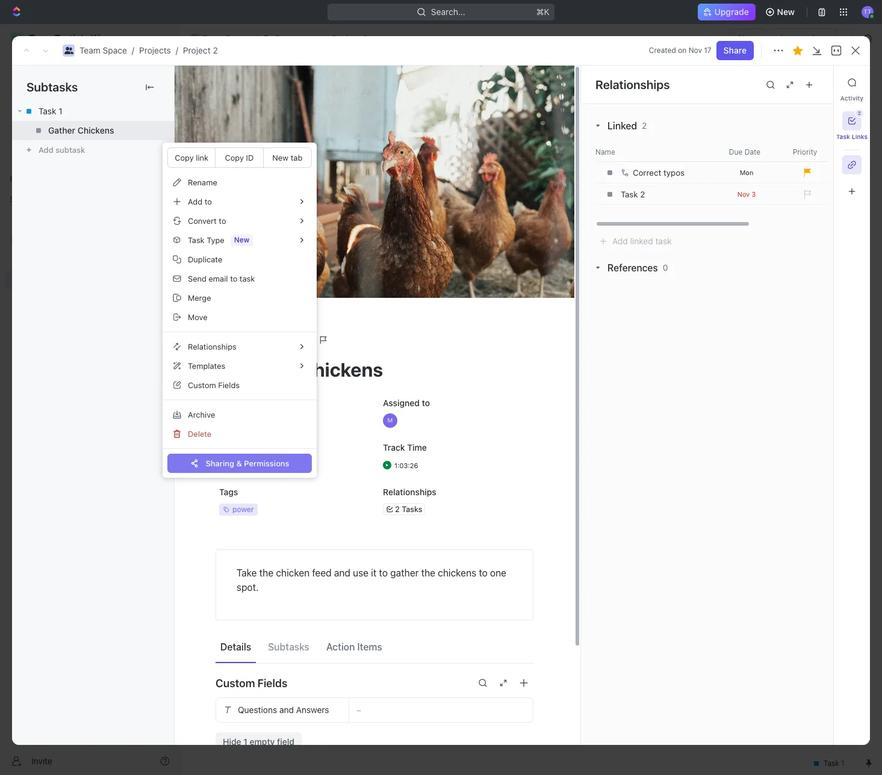 Task type: describe. For each thing, give the bounding box(es) containing it.
tree inside sidebar navigation
[[5, 210, 175, 372]]

0 horizontal spatial projects
[[139, 45, 171, 55]]

items
[[357, 642, 382, 653]]

convert to
[[188, 216, 226, 226]]

tasks
[[402, 505, 422, 514]]

custom fields element
[[216, 698, 534, 752]]

fields inside button
[[218, 380, 240, 390]]

track time
[[383, 443, 427, 453]]

1 the from the left
[[259, 568, 273, 579]]

relationships button
[[167, 337, 312, 357]]

it
[[371, 568, 377, 579]]

share button down "upgrade"
[[730, 29, 767, 48]]

copy for copy id
[[225, 153, 244, 162]]

linked 2
[[608, 120, 647, 131]]

home
[[29, 63, 52, 73]]

archive button
[[167, 405, 312, 425]]

gantt link
[[407, 108, 431, 125]]

upgrade
[[715, 7, 750, 17]]

to up convert to
[[205, 197, 212, 206]]

status
[[219, 398, 245, 409]]

list
[[270, 111, 285, 121]]

1 horizontal spatial project 2 link
[[317, 31, 371, 46]]

copy id
[[225, 153, 254, 162]]

‎task 2 link
[[618, 184, 714, 205]]

to right assigned in the left bottom of the page
[[422, 398, 430, 409]]

task for task 2
[[243, 230, 261, 241]]

assigned
[[383, 398, 420, 409]]

answers
[[296, 705, 329, 716]]

empty
[[250, 737, 275, 748]]

gather chickens
[[48, 125, 114, 136]]

task for task links
[[836, 133, 850, 140]]

references 0
[[608, 263, 668, 273]]

sharing & permissions
[[206, 459, 289, 468]]

spot.
[[237, 583, 259, 593]]

one
[[490, 568, 506, 579]]

chickens
[[78, 125, 114, 136]]

due date
[[219, 443, 256, 453]]

templates button
[[167, 357, 312, 376]]

on
[[678, 46, 687, 55]]

board link
[[222, 108, 248, 125]]

email
[[209, 274, 228, 283]]

task for task 1
[[39, 106, 56, 116]]

task 1
[[39, 106, 62, 116]]

custom fields inside button
[[188, 380, 240, 390]]

0
[[663, 263, 668, 273]]

gantt
[[409, 111, 431, 121]]

‎task 2
[[621, 190, 645, 199]]

0 horizontal spatial team space link
[[79, 45, 127, 55]]

new tab button
[[264, 148, 311, 167]]

typos
[[664, 168, 685, 178]]

Search tasks... text field
[[732, 137, 853, 155]]

share button right 17
[[716, 41, 754, 60]]

task 2 link
[[240, 227, 417, 244]]

relationships button
[[167, 337, 312, 357]]

0 horizontal spatial projects link
[[139, 45, 171, 55]]

send
[[188, 274, 207, 283]]

and inside custom fields "element"
[[279, 705, 294, 716]]

0 vertical spatial add task
[[795, 77, 832, 87]]

dashboards
[[29, 124, 76, 134]]

merge
[[188, 293, 211, 303]]

gather
[[48, 125, 75, 136]]

archive
[[188, 410, 215, 419]]

task sidebar content section
[[581, 66, 882, 746]]

date
[[237, 443, 256, 453]]

0 vertical spatial user group image
[[191, 36, 199, 42]]

duplicate button
[[167, 250, 312, 269]]

relationships inside button
[[188, 342, 237, 351]]

0 horizontal spatial add task button
[[309, 167, 360, 182]]

details
[[220, 642, 251, 653]]

inbox link
[[5, 79, 175, 98]]

automations
[[779, 33, 829, 43]]

0 vertical spatial add
[[795, 77, 811, 87]]

link
[[196, 153, 208, 162]]

team for team space / projects / project 2
[[79, 45, 100, 55]]

move
[[188, 312, 208, 322]]

correct typos
[[633, 168, 685, 178]]

0 vertical spatial projects
[[275, 33, 307, 43]]

add inside add to button
[[188, 197, 202, 206]]

new button
[[760, 2, 802, 22]]

new for tab
[[272, 153, 289, 162]]

chicken
[[276, 568, 310, 579]]

1 horizontal spatial team space link
[[187, 31, 253, 46]]

2 vertical spatial project
[[209, 72, 263, 92]]

add to button
[[167, 192, 312, 211]]

convert to button
[[167, 211, 312, 231]]

1 horizontal spatial relationships
[[383, 487, 436, 498]]

task links
[[836, 133, 868, 140]]

nov
[[689, 46, 702, 55]]

1 for hide
[[243, 737, 247, 748]]

team for team space
[[202, 33, 223, 43]]

copy id button
[[216, 148, 264, 167]]

due
[[219, 443, 235, 453]]

add to
[[188, 197, 212, 206]]

task sidebar navigation tab list
[[836, 73, 868, 201]]

to do
[[223, 285, 246, 294]]

table link
[[363, 108, 387, 125]]

17
[[704, 46, 712, 55]]

task 2
[[243, 230, 268, 241]]

take
[[237, 568, 257, 579]]

created
[[649, 46, 676, 55]]

0 horizontal spatial subtasks
[[26, 80, 78, 94]]

to left do
[[223, 285, 233, 294]]

8686faf0v button
[[260, 333, 307, 348]]

favorites
[[10, 175, 41, 184]]



Task type: locate. For each thing, give the bounding box(es) containing it.
1
[[59, 106, 62, 116], [243, 737, 247, 748]]

2 horizontal spatial add
[[795, 77, 811, 87]]

/
[[255, 33, 258, 43], [312, 33, 315, 43], [132, 45, 134, 55], [176, 45, 178, 55]]

add
[[795, 77, 811, 87], [324, 170, 337, 179], [188, 197, 202, 206]]

convert
[[188, 216, 217, 226]]

⌘k
[[537, 7, 550, 17]]

add task
[[795, 77, 832, 87], [324, 170, 355, 179]]

delete button
[[167, 425, 312, 444]]

home link
[[5, 58, 175, 78]]

add task down calendar
[[324, 170, 355, 179]]

questions and answers
[[238, 705, 329, 716]]

copy for copy link
[[175, 153, 194, 162]]

1 vertical spatial user group image
[[64, 47, 73, 54]]

user group image up home link
[[64, 47, 73, 54]]

1 horizontal spatial fields
[[258, 677, 288, 690]]

copy left link
[[175, 153, 194, 162]]

subtasks left action
[[268, 642, 309, 653]]

0 vertical spatial 1
[[59, 106, 62, 116]]

table
[[365, 111, 387, 121]]

1 horizontal spatial and
[[334, 568, 350, 579]]

new up automations
[[777, 7, 795, 17]]

docs
[[29, 104, 49, 114]]

1 horizontal spatial project 2
[[332, 33, 368, 43]]

custom inside button
[[188, 380, 216, 390]]

1 horizontal spatial subtasks
[[268, 642, 309, 653]]

custom fields up questions
[[216, 677, 288, 690]]

1 vertical spatial add
[[324, 170, 337, 179]]

0 horizontal spatial 1
[[59, 106, 62, 116]]

share right 17
[[724, 45, 747, 55]]

subtasks down home
[[26, 80, 78, 94]]

gather chickens link
[[12, 121, 174, 140]]

copy inside 'button'
[[175, 153, 194, 162]]

assignees
[[502, 141, 538, 150]]

details button
[[216, 636, 256, 658]]

0 vertical spatial new
[[777, 7, 795, 17]]

task type
[[188, 235, 224, 245]]

2 horizontal spatial new
[[777, 7, 795, 17]]

&
[[236, 459, 242, 468]]

0 vertical spatial add task button
[[788, 73, 839, 92]]

new down convert to button
[[234, 235, 250, 244]]

permissions
[[244, 459, 289, 468]]

and left answers
[[279, 705, 294, 716]]

0 horizontal spatial and
[[279, 705, 294, 716]]

0 vertical spatial project
[[332, 33, 361, 43]]

take the chicken feed and use it to gather the chickens to one spot.
[[237, 568, 509, 593]]

task
[[813, 77, 832, 87], [39, 106, 56, 116], [836, 133, 850, 140], [339, 170, 355, 179], [243, 230, 261, 241], [188, 235, 205, 245]]

2 button
[[842, 110, 864, 131]]

1 horizontal spatial the
[[421, 568, 435, 579]]

to right convert
[[219, 216, 226, 226]]

project
[[332, 33, 361, 43], [183, 45, 211, 55], [209, 72, 263, 92]]

to left one
[[479, 568, 488, 579]]

user group image
[[12, 236, 21, 243]]

1 vertical spatial new
[[272, 153, 289, 162]]

rename
[[188, 177, 217, 187]]

new inside button
[[272, 153, 289, 162]]

1 horizontal spatial add task button
[[788, 73, 839, 92]]

fields
[[218, 380, 240, 390], [258, 677, 288, 690]]

share button
[[730, 29, 767, 48], [716, 41, 754, 60]]

task inside tab list
[[836, 133, 850, 140]]

2 vertical spatial add
[[188, 197, 202, 206]]

1 vertical spatial add task button
[[309, 167, 360, 182]]

board
[[225, 111, 248, 121]]

team space / projects / project 2
[[79, 45, 218, 55]]

relationships inside the task sidebar content 'section'
[[596, 77, 670, 91]]

1 vertical spatial relationships
[[188, 342, 237, 351]]

rename button
[[167, 173, 312, 192]]

tree
[[5, 210, 175, 372]]

1 copy from the left
[[175, 153, 194, 162]]

0 vertical spatial team
[[202, 33, 223, 43]]

8686faf0v
[[265, 336, 302, 345]]

0 horizontal spatial fields
[[218, 380, 240, 390]]

action items button
[[321, 636, 387, 658]]

list link
[[268, 108, 285, 125]]

send email to task
[[188, 274, 255, 283]]

1 horizontal spatial add task
[[795, 77, 832, 87]]

0 vertical spatial custom fields
[[188, 380, 240, 390]]

relationships up linked 2
[[596, 77, 670, 91]]

1 vertical spatial project
[[183, 45, 211, 55]]

1 vertical spatial fields
[[258, 677, 288, 690]]

correct typos link
[[618, 163, 714, 183]]

move button
[[167, 308, 312, 327]]

1 vertical spatial share
[[724, 45, 747, 55]]

action
[[326, 642, 355, 653]]

1 horizontal spatial copy
[[225, 153, 244, 162]]

invite
[[31, 756, 52, 766]]

0 horizontal spatial add task
[[324, 170, 355, 179]]

sidebar navigation
[[0, 24, 180, 776]]

fields inside dropdown button
[[258, 677, 288, 690]]

references
[[608, 263, 658, 273]]

1 vertical spatial add task
[[324, 170, 355, 179]]

1 right hide
[[243, 737, 247, 748]]

add down automations button
[[795, 77, 811, 87]]

new left the tab
[[272, 153, 289, 162]]

use
[[353, 568, 369, 579]]

0 horizontal spatial team
[[79, 45, 100, 55]]

0 vertical spatial custom
[[188, 380, 216, 390]]

1 vertical spatial and
[[279, 705, 294, 716]]

2 inside button
[[858, 110, 861, 116]]

0 vertical spatial fields
[[218, 380, 240, 390]]

0 horizontal spatial add
[[188, 197, 202, 206]]

1 for task
[[59, 106, 62, 116]]

add up convert
[[188, 197, 202, 206]]

1 horizontal spatial space
[[226, 33, 250, 43]]

merge button
[[167, 288, 312, 308]]

relationships up templates
[[188, 342, 237, 351]]

0 vertical spatial share
[[737, 33, 760, 43]]

2 tasks
[[395, 505, 422, 514]]

custom fields down templates
[[188, 380, 240, 390]]

user group image
[[191, 36, 199, 42], [64, 47, 73, 54]]

custom up questions
[[216, 677, 255, 690]]

assignees button
[[487, 139, 543, 153]]

and inside take the chicken feed and use it to gather the chickens to one spot.
[[334, 568, 350, 579]]

1 horizontal spatial user group image
[[191, 36, 199, 42]]

0 vertical spatial space
[[226, 33, 250, 43]]

calendar link
[[305, 108, 343, 125]]

id
[[246, 153, 254, 162]]

favorites button
[[5, 172, 46, 187]]

action items
[[326, 642, 382, 653]]

1 vertical spatial 1
[[243, 737, 247, 748]]

space for team space / projects / project 2
[[103, 45, 127, 55]]

1 horizontal spatial 1
[[243, 737, 247, 748]]

1 vertical spatial custom
[[216, 677, 255, 690]]

convert to button
[[167, 211, 312, 231]]

fields up status
[[218, 380, 240, 390]]

upgrade link
[[698, 4, 756, 20]]

type
[[207, 235, 224, 245]]

add task down automations button
[[795, 77, 832, 87]]

to up to do
[[230, 274, 237, 283]]

0 vertical spatial subtasks
[[26, 80, 78, 94]]

add task button
[[788, 73, 839, 92], [309, 167, 360, 182]]

questions
[[238, 705, 277, 716]]

1 horizontal spatial projects
[[275, 33, 307, 43]]

user group image left team space
[[191, 36, 199, 42]]

team
[[202, 33, 223, 43], [79, 45, 100, 55]]

project 2 link
[[317, 31, 371, 46], [183, 45, 218, 55]]

new inside button
[[777, 7, 795, 17]]

Edit task name text field
[[216, 359, 534, 381]]

0 vertical spatial relationships
[[596, 77, 670, 91]]

created on nov 17
[[649, 46, 712, 55]]

task for task type
[[188, 235, 205, 245]]

0 vertical spatial project 2
[[332, 33, 368, 43]]

2 vertical spatial new
[[234, 235, 250, 244]]

0 horizontal spatial project 2 link
[[183, 45, 218, 55]]

0 horizontal spatial user group image
[[64, 47, 73, 54]]

new for new button on the right of page
[[777, 7, 795, 17]]

and left use
[[334, 568, 350, 579]]

custom inside dropdown button
[[216, 677, 255, 690]]

relationships up "2 tasks"
[[383, 487, 436, 498]]

share down "upgrade"
[[737, 33, 760, 43]]

field
[[277, 737, 294, 748]]

copy inside "button"
[[225, 153, 244, 162]]

2 the from the left
[[421, 568, 435, 579]]

add down the calendar link
[[324, 170, 337, 179]]

1 inside custom fields "element"
[[243, 737, 247, 748]]

0 horizontal spatial new
[[234, 235, 250, 244]]

0 horizontal spatial space
[[103, 45, 127, 55]]

1 vertical spatial space
[[103, 45, 127, 55]]

automations button
[[773, 30, 835, 48]]

to right it
[[379, 568, 388, 579]]

team space link
[[187, 31, 253, 46], [79, 45, 127, 55]]

dashboards link
[[5, 120, 175, 139]]

1 horizontal spatial team
[[202, 33, 223, 43]]

inbox
[[29, 83, 50, 93]]

projects link
[[260, 31, 310, 46], [139, 45, 171, 55]]

0 horizontal spatial relationships
[[188, 342, 237, 351]]

custom fields inside dropdown button
[[216, 677, 288, 690]]

subtasks inside 'button'
[[268, 642, 309, 653]]

2 inside linked 2
[[642, 120, 647, 131]]

custom fields
[[188, 380, 240, 390], [216, 677, 288, 690]]

2 horizontal spatial relationships
[[596, 77, 670, 91]]

activity
[[841, 95, 864, 102]]

1 horizontal spatial new
[[272, 153, 289, 162]]

2 copy from the left
[[225, 153, 244, 162]]

0 vertical spatial and
[[334, 568, 350, 579]]

1 vertical spatial team
[[79, 45, 100, 55]]

copy link
[[175, 153, 208, 162]]

custom fields button
[[216, 669, 534, 698]]

1 up gather
[[59, 106, 62, 116]]

search...
[[431, 7, 465, 17]]

1 vertical spatial custom fields
[[216, 677, 288, 690]]

add task button down the calendar link
[[309, 167, 360, 182]]

1 vertical spatial project 2
[[209, 72, 280, 92]]

0 horizontal spatial the
[[259, 568, 273, 579]]

links
[[852, 133, 868, 140]]

add task button down automations button
[[788, 73, 839, 92]]

1 horizontal spatial projects link
[[260, 31, 310, 46]]

the right take on the bottom left of page
[[259, 568, 273, 579]]

custom fields button
[[167, 376, 312, 395]]

the right gather at the bottom of page
[[421, 568, 435, 579]]

2 vertical spatial relationships
[[383, 487, 436, 498]]

0 horizontal spatial copy
[[175, 153, 194, 162]]

1 horizontal spatial add
[[324, 170, 337, 179]]

space for team space
[[226, 33, 250, 43]]

tab
[[291, 153, 303, 162]]

and
[[334, 568, 350, 579], [279, 705, 294, 716]]

feed
[[312, 568, 332, 579]]

custom
[[188, 380, 216, 390], [216, 677, 255, 690]]

copy left id
[[225, 153, 244, 162]]

1 vertical spatial projects
[[139, 45, 171, 55]]

1 vertical spatial subtasks
[[268, 642, 309, 653]]

fields up the questions and answers
[[258, 677, 288, 690]]

delete
[[188, 429, 211, 439]]

gather
[[390, 568, 419, 579]]

spaces
[[10, 195, 35, 204]]

0 horizontal spatial project 2
[[209, 72, 280, 92]]

custom down templates
[[188, 380, 216, 390]]



Task type: vqa. For each thing, say whether or not it's contained in the screenshot.
My Work icon
no



